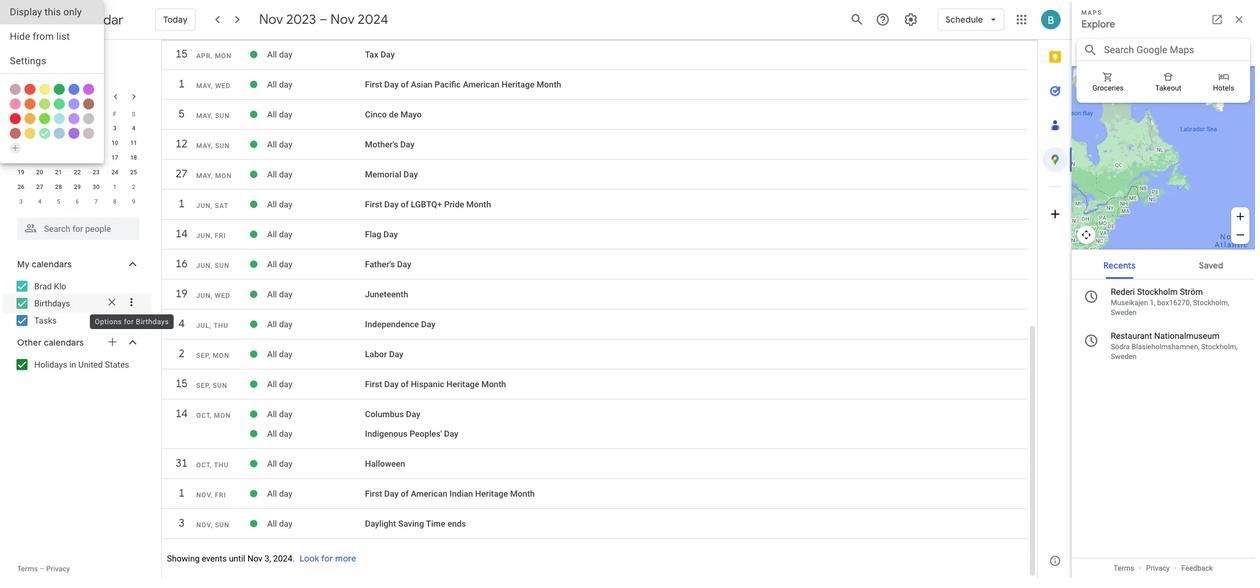 Task type: describe. For each thing, give the bounding box(es) containing it.
first day of asian pacific american heritage month button
[[365, 80, 562, 89]]

22
[[74, 169, 81, 176]]

2023 for november
[[62, 91, 83, 102]]

sun for 5
[[215, 112, 230, 120]]

all day for indigenous peoples' day
[[267, 429, 293, 439]]

20 element
[[32, 165, 47, 180]]

today
[[163, 14, 188, 25]]

19 link
[[171, 283, 193, 305]]

my calendars list
[[2, 276, 152, 330]]

mango, set calendar color menu item
[[24, 113, 35, 124]]

may for 27
[[196, 172, 211, 180]]

10
[[111, 139, 118, 146]]

tab list inside side panel section
[[1039, 40, 1073, 544]]

31 row
[[162, 453, 1028, 481]]

day for memorial day
[[404, 169, 418, 179]]

may , mon
[[196, 172, 232, 180]]

14 element
[[51, 150, 66, 165]]

17
[[111, 154, 118, 161]]

indigenous peoples' day
[[365, 429, 459, 439]]

cinco
[[365, 109, 387, 119]]

of for hispanic
[[401, 379, 409, 389]]

saving
[[398, 519, 424, 528]]

day for first day of asian pacific american heritage month
[[279, 80, 293, 89]]

2 1 row from the top
[[162, 193, 1028, 221]]

day for first day of american indian heritage month
[[279, 489, 293, 498]]

all day cell for cinco de mayo
[[267, 105, 365, 124]]

november
[[17, 91, 60, 102]]

all day for columbus day
[[267, 409, 293, 419]]

2 for 2, today element
[[94, 125, 98, 132]]

jul
[[196, 322, 210, 330]]

3 for the december 3 element
[[19, 198, 23, 205]]

banana, set calendar color menu item
[[24, 128, 35, 139]]

heritage inside 15 row
[[447, 379, 479, 389]]

, for father's day
[[211, 262, 213, 270]]

1 down 24 element
[[113, 183, 117, 190]]

pride
[[444, 199, 464, 209]]

, for independence day
[[210, 322, 212, 330]]

memorial day
[[365, 169, 418, 179]]

row containing 19
[[12, 165, 143, 180]]

Search for people text field
[[24, 218, 132, 240]]

, for mother's day
[[211, 142, 213, 150]]

27 for "27" element
[[36, 183, 43, 190]]

calendars for my calendars
[[32, 259, 72, 270]]

all day cell for father's day
[[267, 254, 365, 274]]

may for 1
[[196, 82, 211, 90]]

15 link for tax
[[171, 43, 193, 65]]

, for first day of asian pacific american heritage month
[[211, 82, 213, 90]]

1 for first day of asian pacific american heritage month
[[178, 77, 184, 91]]

0 horizontal spatial 9
[[94, 139, 98, 146]]

privacy
[[46, 565, 70, 573]]

oct for 31
[[196, 461, 210, 469]]

4 row
[[162, 313, 1028, 341]]

14 link for flag
[[171, 223, 193, 245]]

peacock, set calendar color menu item
[[54, 113, 65, 124]]

12 element
[[14, 150, 28, 165]]

labor
[[365, 349, 387, 359]]

december 1 element
[[108, 180, 122, 195]]

nov for nov 2023 – nov 2024
[[259, 11, 283, 28]]

23
[[93, 169, 100, 176]]

independence
[[365, 319, 419, 329]]

terms – privacy
[[17, 565, 70, 573]]

day for first day of asian pacific american heritage month
[[384, 80, 399, 89]]

may , sun for 12
[[196, 142, 230, 150]]

december 4 element
[[32, 195, 47, 209]]

1 link for first day of american indian heritage month
[[171, 483, 193, 505]]

today button
[[155, 5, 196, 34]]

21 element
[[51, 165, 66, 180]]

2 14 row from the top
[[162, 403, 1028, 431]]

my
[[17, 259, 30, 270]]

indigenous
[[365, 429, 408, 439]]

mother's day button
[[365, 139, 415, 149]]

21
[[55, 169, 62, 176]]

jun , sun
[[196, 262, 230, 270]]

look for more
[[300, 553, 357, 564]]

3 link
[[171, 513, 193, 535]]

28
[[55, 183, 62, 190]]

row containing 26
[[12, 180, 143, 195]]

day for independence day
[[421, 319, 436, 329]]

calendars for other calendars
[[44, 337, 84, 348]]

all day for labor day
[[267, 349, 293, 359]]

holidays in united states
[[34, 360, 129, 369]]

24 element
[[108, 165, 122, 180]]

2, today element
[[89, 121, 103, 136]]

26
[[18, 183, 24, 190]]

row group containing 29
[[12, 121, 143, 209]]

15 for first
[[175, 377, 187, 391]]

11
[[130, 139, 137, 146]]

nov , fri
[[196, 491, 226, 499]]

first day of hispanic heritage month button
[[365, 379, 506, 389]]

1 vertical spatial 7
[[94, 198, 98, 205]]

lgbtq+
[[411, 199, 442, 209]]

jun , wed
[[196, 292, 230, 300]]

terms
[[17, 565, 38, 573]]

first day of american indian heritage month button
[[365, 489, 535, 498]]

24
[[111, 169, 118, 176]]

2 menu item from the top
[[0, 24, 104, 49]]

options
[[94, 317, 122, 326]]

december 8 element
[[108, 195, 122, 209]]

all day cell for indigenous peoples' day
[[267, 424, 365, 443]]

october 30 element
[[32, 121, 47, 136]]

pumpkin, set calendar color menu item
[[24, 98, 35, 109]]

citron, set calendar color menu item
[[39, 84, 50, 95]]

15 element
[[70, 150, 85, 165]]

19 element
[[14, 165, 28, 180]]

12
[[175, 137, 187, 151]]

1 1 row from the top
[[162, 73, 1028, 102]]

day for first day of hispanic heritage month
[[384, 379, 399, 389]]

ends
[[448, 519, 466, 528]]

lavender, set calendar color menu item
[[69, 98, 80, 109]]

all for first day of hispanic heritage month
[[267, 379, 277, 389]]

all day cell for columbus day
[[267, 404, 365, 424]]

my calendars
[[17, 259, 72, 270]]

hispanic
[[411, 379, 445, 389]]

tasks
[[34, 316, 57, 325]]

2 for 2 link
[[178, 347, 184, 361]]

of for asian
[[401, 80, 409, 89]]

day for independence day
[[279, 319, 293, 329]]

5 inside cell
[[19, 139, 23, 146]]

mon for 2
[[213, 352, 230, 360]]

oct , thu
[[196, 461, 229, 469]]

nov for nov , fri
[[196, 491, 211, 499]]

3 menu item from the top
[[0, 49, 104, 73]]

14 row group
[[162, 403, 1028, 449]]

nov for nov , sun
[[196, 521, 211, 529]]

juneteenth
[[365, 289, 408, 299]]

de
[[389, 109, 399, 119]]

mother's
[[365, 139, 398, 149]]

, for first day of lgbtq+ pride month
[[211, 202, 213, 210]]

calendar element
[[39, 7, 123, 34]]

day for first day of lgbtq+ pride month
[[279, 199, 293, 209]]

sage, set calendar color menu item
[[39, 128, 50, 139]]

1 horizontal spatial 2024
[[358, 11, 389, 28]]

tax day
[[365, 50, 395, 59]]

december 7 element
[[89, 195, 103, 209]]

cinco de mayo button
[[365, 109, 422, 119]]

0 vertical spatial –
[[319, 11, 328, 28]]

schedule button
[[938, 5, 1005, 34]]

graphite, set calendar color menu item
[[83, 113, 94, 124]]

may for 12
[[196, 142, 211, 150]]

, for labor day
[[209, 352, 211, 360]]

all for memorial day
[[267, 169, 277, 179]]

18 element
[[126, 150, 141, 165]]

pacific
[[435, 80, 461, 89]]

1 link for first day of asian pacific american heritage month
[[171, 73, 193, 95]]

2 for the december 2 element
[[132, 183, 135, 190]]

columbus day
[[365, 409, 420, 419]]

calendar
[[69, 11, 123, 28]]

1 horizontal spatial 6
[[76, 198, 79, 205]]

december 2 element
[[126, 180, 141, 195]]

5 for december 5 element
[[57, 198, 60, 205]]

labor day
[[365, 349, 404, 359]]

mother's day
[[365, 139, 415, 149]]

, for flag day
[[211, 232, 213, 240]]

jun , sat
[[196, 202, 229, 210]]

calendar list entry. element
[[0, 0, 104, 163]]

2 t from the left
[[94, 110, 98, 117]]

all for halloween
[[267, 459, 277, 469]]

showing events until nov 3, 2024 .
[[167, 554, 295, 563]]

may , sun for 5
[[196, 112, 230, 120]]

of for lgbtq+
[[401, 199, 409, 209]]

december 3 element
[[14, 195, 28, 209]]

daylight saving time ends
[[365, 519, 466, 528]]

cobalt, set calendar color menu item
[[54, 128, 65, 139]]

father's day
[[365, 259, 412, 269]]

16
[[175, 257, 187, 271]]

all day for first day of hispanic heritage month
[[267, 379, 293, 389]]

1 s from the left
[[19, 110, 23, 117]]

calendar heading
[[66, 11, 123, 28]]

day for mother's day
[[400, 139, 415, 149]]

0 vertical spatial 6
[[38, 139, 42, 146]]

all day for mother's day
[[267, 139, 293, 149]]

all day cell for first day of hispanic heritage month
[[267, 374, 365, 394]]

time
[[426, 519, 446, 528]]

flamingo, set calendar color menu item
[[10, 128, 21, 139]]

17 element
[[108, 150, 122, 165]]

day for tax day
[[381, 50, 395, 59]]

first day of american indian heritage month
[[365, 489, 535, 498]]

1 menu item from the top
[[0, 0, 104, 24]]

25
[[130, 169, 137, 176]]

grid containing 15
[[162, 0, 1028, 541]]

first day of asian pacific american heritage month
[[365, 80, 562, 89]]

flag day button
[[365, 229, 398, 239]]

birthdays inside list item
[[34, 298, 70, 308]]

pistachio, set calendar color menu item
[[39, 113, 50, 124]]

all day cell for daylight saving time ends
[[267, 514, 365, 533]]

wisteria, set calendar color menu item
[[69, 113, 80, 124]]

5 for '5' link
[[178, 107, 184, 121]]

day for cinco de mayo
[[279, 109, 293, 119]]

all day cell for first day of asian pacific american heritage month
[[267, 75, 365, 94]]

united
[[78, 360, 103, 369]]

mon for 27
[[215, 172, 232, 180]]

sep , mon
[[196, 352, 230, 360]]

all day for first day of lgbtq+ pride month
[[267, 199, 293, 209]]

avocado, set calendar color menu item
[[39, 98, 50, 109]]

sep , sun
[[196, 382, 227, 390]]

showing
[[167, 554, 200, 563]]

side panel section
[[1038, 40, 1073, 578]]

daylight saving time ends button
[[365, 519, 466, 528]]

all for tax day
[[267, 50, 277, 59]]

for for look
[[321, 553, 333, 564]]

first day of lgbtq+ pride month
[[365, 199, 491, 209]]

14 for columbus
[[175, 407, 187, 421]]

columbus day button
[[365, 409, 420, 419]]

2 row
[[162, 343, 1028, 371]]

nov , sun
[[196, 521, 230, 529]]

16 link
[[171, 253, 193, 275]]

eucalyptus, set calendar color menu item
[[54, 98, 65, 109]]

0 vertical spatial 3
[[113, 125, 117, 132]]

may , wed
[[196, 82, 231, 90]]

25 element
[[126, 165, 141, 180]]

day for father's day
[[279, 259, 293, 269]]

of for american
[[401, 489, 409, 498]]

0 vertical spatial american
[[463, 80, 500, 89]]

sep for 2
[[196, 352, 209, 360]]

day for daylight saving time ends
[[279, 519, 293, 528]]

row containing 29
[[12, 121, 143, 136]]

in
[[69, 360, 76, 369]]

5 row
[[162, 103, 1028, 132]]

5 link
[[171, 103, 193, 125]]

flag
[[365, 229, 382, 239]]

fri for 1
[[215, 491, 226, 499]]

schedule
[[946, 14, 984, 25]]

16 element
[[89, 150, 103, 165]]



Task type: locate. For each thing, give the bounding box(es) containing it.
29 for 29 element
[[74, 183, 81, 190]]

2 horizontal spatial 2
[[178, 347, 184, 361]]

1 vertical spatial for
[[321, 553, 333, 564]]

2 oct from the top
[[196, 461, 210, 469]]

sun inside 5 row
[[215, 112, 230, 120]]

14 inside 14 'row group'
[[175, 407, 187, 421]]

first down the tax
[[365, 80, 382, 89]]

1 vertical spatial 5
[[19, 139, 23, 146]]

thu for 4
[[214, 322, 228, 330]]

thu inside 4 row
[[214, 322, 228, 330]]

0 vertical spatial 9
[[94, 139, 98, 146]]

day for first day of hispanic heritage month
[[279, 379, 293, 389]]

mon right apr
[[215, 52, 232, 60]]

jun for 14
[[196, 232, 211, 240]]

3 down the 'f'
[[113, 125, 117, 132]]

day inside 5 row
[[279, 109, 293, 119]]

2 15 row from the top
[[162, 373, 1028, 401]]

sun up may , mon
[[215, 142, 230, 150]]

14 row up 31 row
[[162, 403, 1028, 431]]

day inside 16 row
[[397, 259, 412, 269]]

birthdays left 4 link
[[136, 317, 169, 326]]

all for daylight saving time ends
[[267, 519, 277, 528]]

all for labor day
[[267, 349, 277, 359]]

mon down sep , sun
[[214, 412, 231, 420]]

sun down nov , fri
[[215, 521, 230, 529]]

0 vertical spatial wed
[[215, 82, 231, 90]]

.
[[293, 554, 295, 563]]

, inside 27 row
[[211, 172, 213, 180]]

1 horizontal spatial 9
[[132, 198, 135, 205]]

31 inside "link"
[[175, 456, 187, 470]]

0 vertical spatial fri
[[215, 232, 226, 240]]

sep
[[196, 352, 209, 360], [196, 382, 209, 390]]

6 row from the top
[[12, 180, 143, 195]]

0 vertical spatial calendars
[[32, 259, 72, 270]]

15 all day cell from the top
[[267, 454, 365, 473]]

all day cell inside 19 row
[[267, 284, 365, 304]]

of up saving
[[401, 489, 409, 498]]

all for indigenous peoples' day
[[267, 429, 277, 439]]

fri for 14
[[215, 232, 226, 240]]

12 all day cell from the top
[[267, 374, 365, 394]]

7 row from the top
[[12, 195, 143, 209]]

1 t from the left
[[57, 110, 60, 117]]

day for mother's day
[[279, 139, 293, 149]]

, for halloween
[[210, 461, 212, 469]]

11 all from the top
[[267, 349, 277, 359]]

1 row up 5 row
[[162, 73, 1028, 102]]

18
[[130, 154, 137, 161]]

12 link
[[171, 133, 193, 155]]

31 for october 31 element
[[55, 125, 62, 132]]

0 horizontal spatial american
[[411, 489, 448, 498]]

indian
[[450, 489, 473, 498]]

all inside 5 row
[[267, 109, 277, 119]]

16 all day cell from the top
[[267, 484, 365, 503]]

10 all day from the top
[[267, 319, 293, 329]]

19 inside november 2023 grid
[[18, 169, 24, 176]]

15 link left apr
[[171, 43, 193, 65]]

0 horizontal spatial t
[[57, 110, 60, 117]]

1 vertical spatial 30
[[93, 183, 100, 190]]

2 horizontal spatial 5
[[178, 107, 184, 121]]

29 for october 29 element
[[18, 125, 24, 132]]

1 up '5' link
[[178, 77, 184, 91]]

sun inside 16 row
[[215, 262, 230, 270]]

sun down may , wed
[[215, 112, 230, 120]]

31 inside november 2023 grid
[[55, 125, 62, 132]]

6 down 29 element
[[76, 198, 79, 205]]

7 all from the top
[[267, 229, 277, 239]]

november 2023
[[17, 91, 83, 102]]

all inside 19 row
[[267, 289, 277, 299]]

row
[[12, 106, 143, 121], [12, 121, 143, 136], [12, 136, 143, 150], [12, 150, 143, 165], [12, 165, 143, 180], [12, 180, 143, 195], [12, 195, 143, 209]]

7 all day from the top
[[267, 229, 293, 239]]

klo
[[54, 281, 66, 291]]

all day cell for labor day
[[267, 344, 365, 364]]

3 all day cell from the top
[[267, 105, 365, 124]]

1 vertical spatial 8
[[113, 198, 117, 205]]

sun for 15
[[213, 382, 227, 390]]

10 all day cell from the top
[[267, 314, 365, 334]]

all day inside 12 row
[[267, 139, 293, 149]]

wed down jun , sun
[[215, 292, 230, 300]]

1 14 row from the top
[[162, 223, 1028, 251]]

8 down december 1 element
[[113, 198, 117, 205]]

all for columbus day
[[267, 409, 277, 419]]

23 element
[[89, 165, 103, 180]]

0 vertical spatial for
[[124, 317, 134, 326]]

17 all day cell from the top
[[267, 514, 365, 533]]

29 down 22 "element"
[[74, 183, 81, 190]]

9 down the december 2 element
[[132, 198, 135, 205]]

jun down the jun , sat
[[196, 232, 211, 240]]

all day cell inside 4 row
[[267, 314, 365, 334]]

1 horizontal spatial american
[[463, 80, 500, 89]]

independence day
[[365, 319, 436, 329]]

1 all day cell from the top
[[267, 45, 365, 64]]

all inside 4 row
[[267, 319, 277, 329]]

my calendars button
[[2, 254, 152, 274]]

8 all day cell from the top
[[267, 254, 365, 274]]

2023
[[286, 11, 316, 28], [62, 91, 83, 102]]

27 row
[[162, 163, 1028, 191]]

all day cell for flag day
[[267, 224, 365, 244]]

2 cell
[[87, 121, 106, 136]]

2 14 from the top
[[175, 407, 187, 421]]

2 link
[[171, 343, 193, 365]]

, inside 12 row
[[211, 142, 213, 150]]

calendars
[[32, 259, 72, 270], [44, 337, 84, 348]]

all day cell inside 5 row
[[267, 105, 365, 124]]

4 all from the top
[[267, 139, 277, 149]]

all day inside 19 row
[[267, 289, 293, 299]]

0 horizontal spatial 2023
[[62, 91, 83, 102]]

, down sep , sun
[[210, 412, 212, 420]]

1 wed from the top
[[215, 82, 231, 90]]

2 jun from the top
[[196, 232, 211, 240]]

day inside 12 row
[[400, 139, 415, 149]]

0 vertical spatial 2
[[94, 125, 98, 132]]

december 5 element
[[51, 195, 66, 209]]

other
[[17, 337, 42, 348]]

add custom color menu item
[[10, 143, 21, 154]]

all day cell for tax day
[[267, 45, 365, 64]]

1 1 link from the top
[[171, 73, 193, 95]]

11 all day from the top
[[267, 349, 293, 359]]

mon inside 15 row
[[215, 52, 232, 60]]

terms link
[[17, 565, 38, 573]]

3 all day from the top
[[267, 109, 293, 119]]

0 vertical spatial 4
[[132, 125, 135, 132]]

jun for 19
[[196, 292, 211, 300]]

all day for flag day
[[267, 229, 293, 239]]

12 all from the top
[[267, 379, 277, 389]]

day
[[279, 50, 293, 59], [279, 80, 293, 89], [279, 109, 293, 119], [279, 139, 293, 149], [279, 169, 293, 179], [279, 199, 293, 209], [279, 229, 293, 239], [279, 259, 293, 269], [279, 289, 293, 299], [279, 319, 293, 329], [279, 349, 293, 359], [279, 379, 293, 389], [279, 409, 293, 419], [279, 429, 293, 439], [279, 459, 293, 469], [279, 489, 293, 498], [279, 519, 293, 528]]

1 vertical spatial 6
[[76, 198, 79, 205]]

jun inside 16 row
[[196, 262, 211, 270]]

until
[[229, 554, 245, 563]]

2 of from the top
[[401, 199, 409, 209]]

2 down 25 element
[[132, 183, 135, 190]]

, for cinco de mayo
[[211, 112, 213, 120]]

15 left apr
[[175, 47, 187, 61]]

, down oct , thu
[[211, 491, 213, 499]]

basil, set calendar color menu item
[[54, 84, 65, 95]]

jun inside 19 row
[[196, 292, 211, 300]]

all day cell inside 16 row
[[267, 254, 365, 274]]

19 row
[[162, 283, 1028, 311]]

17 all from the top
[[267, 519, 277, 528]]

thu up nov , fri
[[214, 461, 229, 469]]

1 may from the top
[[196, 82, 211, 90]]

4 may from the top
[[196, 172, 211, 180]]

december 6 element
[[70, 195, 85, 209]]

all day cell
[[267, 45, 365, 64], [267, 75, 365, 94], [267, 105, 365, 124], [267, 135, 365, 154], [267, 165, 365, 184], [267, 195, 365, 214], [267, 224, 365, 244], [267, 254, 365, 274], [267, 284, 365, 304], [267, 314, 365, 334], [267, 344, 365, 364], [267, 374, 365, 394], [267, 404, 365, 424], [267, 424, 365, 443], [267, 454, 365, 473], [267, 484, 365, 503], [267, 514, 365, 533]]

None search field
[[0, 213, 152, 240]]

4 down "27" element
[[38, 198, 42, 205]]

1 oct from the top
[[196, 412, 210, 420]]

1 row from the top
[[12, 106, 143, 121]]

all for independence day
[[267, 319, 277, 329]]

4 row from the top
[[12, 150, 143, 165]]

0 vertical spatial 14
[[175, 227, 187, 241]]

day for tax day
[[279, 50, 293, 59]]

1 horizontal spatial 2023
[[286, 11, 316, 28]]

19 down '12' element
[[18, 169, 24, 176]]

row containing s
[[12, 106, 143, 121]]

all day cell inside 27 row
[[267, 165, 365, 184]]

30 down 23 element
[[93, 183, 100, 190]]

5 cell
[[12, 136, 30, 150]]

0 vertical spatial 7
[[57, 139, 60, 146]]

calendars up the "brad klo"
[[32, 259, 72, 270]]

birch, set calendar color menu item
[[83, 128, 94, 139]]

2 vertical spatial 4
[[178, 317, 184, 331]]

add other calendars image
[[106, 336, 119, 348]]

2 horizontal spatial 4
[[178, 317, 184, 331]]

day up columbus day
[[384, 379, 399, 389]]

sun inside 12 row
[[215, 142, 230, 150]]

2 wed from the top
[[215, 292, 230, 300]]

wed inside 19 row
[[215, 292, 230, 300]]

sep inside the 2 row
[[196, 352, 209, 360]]

1 horizontal spatial 3
[[113, 125, 117, 132]]

10 element
[[108, 136, 122, 150]]

8
[[76, 139, 79, 146], [113, 198, 117, 205]]

blueberry, set calendar color menu item
[[69, 84, 80, 95]]

0 horizontal spatial 8
[[76, 139, 79, 146]]

mon inside the 2 row
[[213, 352, 230, 360]]

20
[[36, 169, 43, 176]]

6 all from the top
[[267, 199, 277, 209]]

1 vertical spatial thu
[[214, 461, 229, 469]]

sun for 16
[[215, 262, 230, 270]]

all day cell inside 3 row
[[267, 514, 365, 533]]

0 horizontal spatial for
[[124, 317, 134, 326]]

1 vertical spatial 14 link
[[171, 403, 193, 425]]

, down the jun , sat
[[211, 232, 213, 240]]

day right "mother's"
[[400, 139, 415, 149]]

brad
[[34, 281, 52, 291]]

14 link for columbus
[[171, 403, 193, 425]]

3 for 3 link
[[178, 516, 184, 530]]

all inside 12 row
[[267, 139, 277, 149]]

may right 27 link
[[196, 172, 211, 180]]

2 14 link from the top
[[171, 403, 193, 425]]

day for memorial day
[[279, 169, 293, 179]]

day for labor day
[[279, 349, 293, 359]]

of left 'asian'
[[401, 80, 409, 89]]

all day for tax day
[[267, 50, 293, 59]]

4 inside row
[[178, 317, 184, 331]]

all inside 31 row
[[267, 459, 277, 469]]

1 vertical spatial calendars
[[44, 337, 84, 348]]

f
[[113, 110, 117, 117]]

may , sun
[[196, 112, 230, 120], [196, 142, 230, 150]]

0 horizontal spatial 3
[[19, 198, 23, 205]]

2 all from the top
[[267, 80, 277, 89]]

all day inside 16 row
[[267, 259, 293, 269]]

may , sun down may , wed
[[196, 112, 230, 120]]

other calendars button
[[2, 333, 152, 352]]

11 all day cell from the top
[[267, 344, 365, 364]]

1 for first day of lgbtq+ pride month
[[178, 197, 184, 211]]

1 for first day of american indian heritage month
[[178, 486, 184, 500]]

2
[[94, 125, 98, 132], [132, 183, 135, 190], [178, 347, 184, 361]]

31
[[55, 125, 62, 132], [175, 456, 187, 470]]

1 vertical spatial oct
[[196, 461, 210, 469]]

all day for cinco de mayo
[[267, 109, 293, 119]]

birthdays list item
[[2, 292, 152, 313]]

31 link
[[171, 453, 193, 475]]

day inside 27 row
[[404, 169, 418, 179]]

4 day from the top
[[279, 139, 293, 149]]

grid
[[162, 0, 1028, 541]]

30 for the 30 element
[[93, 183, 100, 190]]

14 link left jun , fri at left
[[171, 223, 193, 245]]

5 down 'flamingo, set calendar color' menu item
[[19, 139, 23, 146]]

0 vertical spatial 8
[[76, 139, 79, 146]]

, down may , wed
[[211, 112, 213, 120]]

halloween
[[365, 459, 405, 469]]

0 vertical spatial 19
[[18, 169, 24, 176]]

9 day from the top
[[279, 289, 293, 299]]

1 sep from the top
[[196, 352, 209, 360]]

day for juneteenth
[[279, 289, 293, 299]]

all day cell for mother's day
[[267, 135, 365, 154]]

all inside 3 row
[[267, 519, 277, 528]]

1 horizontal spatial birthdays
[[136, 317, 169, 326]]

30 element
[[89, 180, 103, 195]]

5 inside row
[[178, 107, 184, 121]]

all day inside 31 row
[[267, 459, 293, 469]]

cherry blossom, set calendar color menu item
[[10, 98, 21, 109]]

1 vertical spatial heritage
[[447, 379, 479, 389]]

0 vertical spatial oct
[[196, 412, 210, 420]]

day for flag day
[[279, 229, 293, 239]]

w
[[75, 110, 80, 117]]

1 14 link from the top
[[171, 223, 193, 245]]

1 horizontal spatial 4
[[132, 125, 135, 132]]

wed for 19
[[215, 292, 230, 300]]

8 day from the top
[[279, 259, 293, 269]]

15 day from the top
[[279, 459, 293, 469]]

mon inside '14' "row"
[[214, 412, 231, 420]]

1 vertical spatial 1 link
[[171, 193, 193, 215]]

15 row down the 2 row
[[162, 373, 1028, 401]]

2 may , sun from the top
[[196, 142, 230, 150]]

jul , thu
[[196, 322, 228, 330]]

5 all day from the top
[[267, 169, 293, 179]]

3 inside 3 link
[[178, 516, 184, 530]]

jun for 1
[[196, 202, 211, 210]]

14 link
[[171, 223, 193, 245], [171, 403, 193, 425]]

27 element
[[32, 180, 47, 195]]

31 down peacock, set calendar color menu item
[[55, 125, 62, 132]]

row containing 17
[[12, 150, 143, 165]]

jun for 16
[[196, 262, 211, 270]]

row group
[[12, 121, 143, 209]]

, inside 5 row
[[211, 112, 213, 120]]

2 15 from the top
[[175, 377, 187, 391]]

grape, set calendar color menu item
[[83, 84, 94, 95]]

2 inside cell
[[94, 125, 98, 132]]

mon for 15
[[215, 52, 232, 60]]

0 vertical spatial 14 link
[[171, 223, 193, 245]]

9 down 2, today element
[[94, 139, 98, 146]]

all day cell for halloween
[[267, 454, 365, 473]]

29 element
[[70, 180, 85, 195]]

jun left sat at the top of page
[[196, 202, 211, 210]]

of left hispanic
[[401, 379, 409, 389]]

3 day from the top
[[279, 109, 293, 119]]

privacy link
[[46, 565, 70, 573]]

10 day from the top
[[279, 319, 293, 329]]

0 vertical spatial 27
[[175, 167, 187, 181]]

2 vertical spatial 3
[[178, 516, 184, 530]]

may down apr
[[196, 82, 211, 90]]

15 row
[[162, 43, 1028, 72], [162, 373, 1028, 401]]

3 first from the top
[[365, 379, 382, 389]]

3 1 row from the top
[[162, 483, 1028, 511]]

all day for first day of asian pacific american heritage month
[[267, 80, 293, 89]]

11 day from the top
[[279, 349, 293, 359]]

1 horizontal spatial 30
[[93, 183, 100, 190]]

1 horizontal spatial 29
[[74, 183, 81, 190]]

0 horizontal spatial 27
[[36, 183, 43, 190]]

1 of from the top
[[401, 80, 409, 89]]

1 horizontal spatial 2
[[132, 183, 135, 190]]

day for columbus day
[[406, 409, 420, 419]]

birthdays down the "brad klo"
[[34, 298, 70, 308]]

1 vertical spatial 2
[[132, 183, 135, 190]]

all for flag day
[[267, 229, 277, 239]]

sep right 2 link
[[196, 352, 209, 360]]

7 all day cell from the top
[[267, 224, 365, 244]]

all day cell inside the 2 row
[[267, 344, 365, 364]]

22 element
[[70, 165, 85, 180]]

first for first day of asian pacific american heritage month
[[365, 80, 382, 89]]

, down nov , fri
[[211, 521, 213, 529]]

main drawer image
[[15, 12, 29, 27]]

1 15 link from the top
[[171, 43, 193, 65]]

halloween button
[[365, 459, 405, 469]]

menu item
[[0, 0, 104, 24], [0, 24, 104, 49], [0, 49, 104, 73]]

4 of from the top
[[401, 489, 409, 498]]

labor day button
[[365, 349, 404, 359]]

15 link for first
[[171, 373, 193, 395]]

day down halloween
[[384, 489, 399, 498]]

s left mango, set calendar color menu item
[[19, 110, 23, 117]]

all for first day of american indian heritage month
[[267, 489, 277, 498]]

first for first day of lgbtq+ pride month
[[365, 199, 382, 209]]

sun for 3
[[215, 521, 230, 529]]

3 1 link from the top
[[171, 483, 193, 505]]

1 row
[[162, 73, 1028, 102], [162, 193, 1028, 221], [162, 483, 1028, 511]]

, left sat at the top of page
[[211, 202, 213, 210]]

m
[[37, 110, 42, 117]]

day inside 4 row
[[421, 319, 436, 329]]

december 9 element
[[126, 195, 141, 209]]

october 31 element
[[51, 121, 66, 136]]

day right father's
[[397, 259, 412, 269]]

2024 up the tax
[[358, 11, 389, 28]]

thu for 31
[[214, 461, 229, 469]]

1 horizontal spatial –
[[319, 11, 328, 28]]

1 vertical spatial 27
[[36, 183, 43, 190]]

day inside 31 row
[[279, 459, 293, 469]]

27 inside row group
[[36, 183, 43, 190]]

all day inside 27 row
[[267, 169, 293, 179]]

17 day from the top
[[279, 519, 293, 528]]

day for halloween
[[279, 459, 293, 469]]

heritage
[[502, 80, 535, 89], [447, 379, 479, 389], [475, 489, 508, 498]]

independence day button
[[365, 319, 436, 329]]

27 for 27 link
[[175, 167, 187, 181]]

columbus
[[365, 409, 404, 419]]

0 horizontal spatial 6
[[38, 139, 42, 146]]

30 for october 30 element
[[36, 125, 43, 132]]

1 down wisteria, set calendar color menu item
[[76, 125, 79, 132]]

2 row from the top
[[12, 121, 143, 136]]

t right graphite, set calendar color menu item
[[94, 110, 98, 117]]

may , sun inside 12 row
[[196, 142, 230, 150]]

oct for 14
[[196, 412, 210, 420]]

19 for "19" link
[[175, 287, 187, 301]]

, for juneteenth
[[211, 292, 213, 300]]

1 horizontal spatial s
[[132, 110, 136, 117]]

3 may from the top
[[196, 142, 211, 150]]

5 all day cell from the top
[[267, 165, 365, 184]]

settings menu image
[[904, 12, 918, 27]]

6 all day cell from the top
[[267, 195, 365, 214]]

peoples'
[[410, 429, 442, 439]]

0 vertical spatial 31
[[55, 125, 62, 132]]

, for columbus day
[[210, 412, 212, 420]]

cinco de mayo
[[365, 109, 422, 119]]

14 row
[[162, 223, 1028, 251], [162, 403, 1028, 431]]

day right memorial
[[404, 169, 418, 179]]

father's
[[365, 259, 395, 269]]

all day cell inside 31 row
[[267, 454, 365, 473]]

day right peoples'
[[444, 429, 459, 439]]

1 vertical spatial 14
[[175, 407, 187, 421]]

, inside 14 'row group'
[[210, 412, 212, 420]]

6
[[38, 139, 42, 146], [76, 198, 79, 205]]

2 inside row
[[178, 347, 184, 361]]

3 row
[[162, 513, 1028, 541]]

may , sun inside 5 row
[[196, 112, 230, 120]]

4 first from the top
[[365, 489, 382, 498]]

sat
[[215, 202, 229, 210]]

1 all from the top
[[267, 50, 277, 59]]

10 all from the top
[[267, 319, 277, 329]]

calendars up in
[[44, 337, 84, 348]]

1 vertical spatial 4
[[38, 198, 42, 205]]

9 all day cell from the top
[[267, 284, 365, 304]]

tab list
[[1039, 40, 1073, 544]]

0 horizontal spatial 29
[[18, 125, 24, 132]]

asian
[[411, 80, 433, 89]]

indigenous peoples' day button
[[365, 429, 459, 439]]

jun
[[196, 202, 211, 210], [196, 232, 211, 240], [196, 262, 211, 270], [196, 292, 211, 300]]

day inside the 2 row
[[279, 349, 293, 359]]

7 down cobalt, set calendar color menu item
[[57, 139, 60, 146]]

radicchio, set calendar color menu item
[[10, 84, 21, 95]]

0 vertical spatial may , sun
[[196, 112, 230, 120]]

1 day from the top
[[279, 50, 293, 59]]

2 s from the left
[[132, 110, 136, 117]]

0 horizontal spatial 4
[[38, 198, 42, 205]]

16 all from the top
[[267, 489, 277, 498]]

4 for "december 4" element
[[38, 198, 42, 205]]

all day inside the 2 row
[[267, 349, 293, 359]]

0 vertical spatial 30
[[36, 125, 43, 132]]

0 horizontal spatial 19
[[18, 169, 24, 176]]

1 vertical spatial 3
[[19, 198, 23, 205]]

jun right "19" link
[[196, 292, 211, 300]]

1 link
[[171, 73, 193, 95], [171, 193, 193, 215], [171, 483, 193, 505]]

thu inside 31 row
[[214, 461, 229, 469]]

3 all from the top
[[267, 109, 277, 119]]

1 15 row from the top
[[162, 43, 1028, 72]]

5 row from the top
[[12, 165, 143, 180]]

16 row
[[162, 253, 1028, 281]]

sun for 12
[[215, 142, 230, 150]]

1 row down 27 row
[[162, 193, 1028, 221]]

all day for halloween
[[267, 459, 293, 469]]

12 day from the top
[[279, 379, 293, 389]]

2 may from the top
[[196, 112, 211, 120]]

day up cinco de mayo
[[384, 80, 399, 89]]

all inside 16 row
[[267, 259, 277, 269]]

november 2023 grid
[[12, 106, 143, 209]]

31 for 31 "link"
[[175, 456, 187, 470]]

day inside the 2 row
[[389, 349, 404, 359]]

3 jun from the top
[[196, 262, 211, 270]]

row containing 3
[[12, 195, 143, 209]]

day down the memorial day button
[[384, 199, 399, 209]]

15 row up 5 row
[[162, 43, 1028, 72]]

all day for father's day
[[267, 259, 293, 269]]

1 horizontal spatial t
[[94, 110, 98, 117]]

first for first day of american indian heritage month
[[365, 489, 382, 498]]

1 may , sun from the top
[[196, 112, 230, 120]]

0 vertical spatial 15 link
[[171, 43, 193, 65]]

12 row
[[162, 133, 1028, 161]]

27 link
[[171, 163, 193, 185]]

day up indigenous peoples' day 'button'
[[406, 409, 420, 419]]

1 link down 27 link
[[171, 193, 193, 215]]

look for more button
[[295, 544, 361, 573]]

day
[[381, 50, 395, 59], [384, 80, 399, 89], [400, 139, 415, 149], [404, 169, 418, 179], [384, 199, 399, 209], [384, 229, 398, 239], [397, 259, 412, 269], [421, 319, 436, 329], [389, 349, 404, 359], [384, 379, 399, 389], [406, 409, 420, 419], [444, 429, 459, 439], [384, 489, 399, 498]]

, inside 19 row
[[211, 292, 213, 300]]

all inside the 2 row
[[267, 349, 277, 359]]

all day for independence day
[[267, 319, 293, 329]]

thu
[[214, 322, 228, 330], [214, 461, 229, 469]]

sep down sep , mon
[[196, 382, 209, 390]]

2 vertical spatial 1 link
[[171, 483, 193, 505]]

27 inside grid
[[175, 167, 187, 181]]

1 vertical spatial fri
[[215, 491, 226, 499]]

4 link
[[171, 313, 193, 335]]

2 vertical spatial 5
[[57, 198, 60, 205]]

6 all day from the top
[[267, 199, 293, 209]]

1 jun from the top
[[196, 202, 211, 210]]

1 vertical spatial 2024
[[273, 554, 293, 563]]

1 vertical spatial –
[[40, 565, 44, 573]]

, right 2 link
[[209, 352, 211, 360]]

27 down 12 link
[[175, 167, 187, 181]]

3,
[[265, 554, 271, 563]]

sep inside 15 row
[[196, 382, 209, 390]]

19 for 19 element
[[18, 169, 24, 176]]

1 vertical spatial 15 row
[[162, 373, 1028, 401]]

31 left oct , thu
[[175, 456, 187, 470]]

for right options
[[124, 317, 134, 326]]

row containing 5
[[12, 136, 143, 150]]

for
[[124, 317, 134, 326], [321, 553, 333, 564]]

2 all day from the top
[[267, 80, 293, 89]]

15 all day from the top
[[267, 459, 293, 469]]

may inside 1 row
[[196, 82, 211, 90]]

day right the tax
[[381, 50, 395, 59]]

11 element
[[126, 136, 141, 150]]

, inside 3 row
[[211, 521, 213, 529]]

t
[[57, 110, 60, 117], [94, 110, 98, 117]]

1 horizontal spatial for
[[321, 553, 333, 564]]

may inside 12 row
[[196, 142, 211, 150]]

13 day from the top
[[279, 409, 293, 419]]

0 vertical spatial 15
[[175, 47, 187, 61]]

, down apr , mon on the left of page
[[211, 82, 213, 90]]

12 all day from the top
[[267, 379, 293, 389]]

day inside 12 row
[[279, 139, 293, 149]]

2023 for nov
[[286, 11, 316, 28]]

1 horizontal spatial 5
[[57, 198, 60, 205]]

4 all day cell from the top
[[267, 135, 365, 154]]

of left lgbtq+
[[401, 199, 409, 209]]

1 vertical spatial 29
[[74, 183, 81, 190]]

s
[[19, 110, 23, 117], [132, 110, 136, 117]]

1 down 27 link
[[178, 197, 184, 211]]

all for juneteenth
[[267, 289, 277, 299]]

father's day button
[[365, 259, 412, 269]]

2 vertical spatial 2
[[178, 347, 184, 361]]

1 vertical spatial 31
[[175, 456, 187, 470]]

for inside look for more button
[[321, 553, 333, 564]]

nov inside 3 row
[[196, 521, 211, 529]]

, inside 31 row
[[210, 461, 212, 469]]

0 vertical spatial 1 row
[[162, 73, 1028, 102]]

all day inside 5 row
[[267, 109, 293, 119]]

american up time
[[411, 489, 448, 498]]

first down labor
[[365, 379, 382, 389]]

day right flag
[[384, 229, 398, 239]]

may right '5' link
[[196, 112, 211, 120]]

1 vertical spatial 15 link
[[171, 373, 193, 395]]

all day inside 4 row
[[267, 319, 293, 329]]

2 vertical spatial heritage
[[475, 489, 508, 498]]

states
[[105, 360, 129, 369]]

19 inside row
[[175, 287, 187, 301]]

, up the jun , sat
[[211, 172, 213, 180]]

all day cell for memorial day
[[267, 165, 365, 184]]

1 horizontal spatial 31
[[175, 456, 187, 470]]

cocoa, set calendar color menu item
[[83, 98, 94, 109]]

all day cell inside 12 row
[[267, 135, 365, 154]]

13 element
[[32, 150, 47, 165]]

all day for memorial day
[[267, 169, 293, 179]]

, inside 4 row
[[210, 322, 212, 330]]

27 down 20 element
[[36, 183, 43, 190]]

19 down 16 link
[[175, 287, 187, 301]]

15 link down 2 link
[[171, 373, 193, 395]]

, up the jul , thu
[[211, 292, 213, 300]]

flag day
[[365, 229, 398, 239]]

1 vertical spatial birthdays
[[136, 317, 169, 326]]

, inside 16 row
[[211, 262, 213, 270]]

first up the daylight
[[365, 489, 382, 498]]

day inside 19 row
[[279, 289, 293, 299]]

8 down amethyst, set calendar color menu item
[[76, 139, 79, 146]]

16 all day from the top
[[267, 489, 293, 498]]

2 sep from the top
[[196, 382, 209, 390]]

day inside 4 row
[[279, 319, 293, 329]]

4 up 11
[[132, 125, 135, 132]]

14
[[175, 227, 187, 241], [175, 407, 187, 421]]

wed
[[215, 82, 231, 90], [215, 292, 230, 300]]

t down eucalyptus, set calendar color menu item
[[57, 110, 60, 117]]

13 all from the top
[[267, 409, 277, 419]]

day inside 3 row
[[279, 519, 293, 528]]

1 first from the top
[[365, 80, 382, 89]]

5 down 28 element
[[57, 198, 60, 205]]

1 vertical spatial american
[[411, 489, 448, 498]]

oct right 31 "link"
[[196, 461, 210, 469]]

all inside 27 row
[[267, 169, 277, 179]]

8 all day from the top
[[267, 259, 293, 269]]

0 vertical spatial 1 link
[[171, 73, 193, 95]]

day right labor
[[389, 349, 404, 359]]

1 link for first day of lgbtq+ pride month
[[171, 193, 193, 215]]

1 vertical spatial 9
[[132, 198, 135, 205]]

wed down apr , mon on the left of page
[[215, 82, 231, 90]]

1 vertical spatial 2023
[[62, 91, 83, 102]]

14 link inside 'row group'
[[171, 403, 193, 425]]

tomato, set calendar color menu item
[[10, 113, 21, 124]]

for right look
[[321, 553, 333, 564]]

may inside 27 row
[[196, 172, 211, 180]]

17 all day from the top
[[267, 519, 293, 528]]

apr
[[196, 52, 211, 60]]

14 row up 16 row
[[162, 223, 1028, 251]]

for for options
[[124, 317, 134, 326]]

15 all from the top
[[267, 459, 277, 469]]

0 vertical spatial 5
[[178, 107, 184, 121]]

all for father's day
[[267, 259, 277, 269]]

2 fri from the top
[[215, 491, 226, 499]]

0 vertical spatial 14 row
[[162, 223, 1028, 251]]

1 vertical spatial 19
[[175, 287, 187, 301]]

all for first day of asian pacific american heritage month
[[267, 80, 277, 89]]

all day
[[267, 50, 293, 59], [267, 80, 293, 89], [267, 109, 293, 119], [267, 139, 293, 149], [267, 169, 293, 179], [267, 199, 293, 209], [267, 229, 293, 239], [267, 259, 293, 269], [267, 289, 293, 299], [267, 319, 293, 329], [267, 349, 293, 359], [267, 379, 293, 389], [267, 409, 293, 419], [267, 429, 293, 439], [267, 459, 293, 469], [267, 489, 293, 498], [267, 519, 293, 528]]

day right the independence
[[421, 319, 436, 329]]

other calendars
[[17, 337, 84, 348]]

day for flag day
[[384, 229, 398, 239]]

, up may , mon
[[211, 142, 213, 150]]

0 vertical spatial 2024
[[358, 11, 389, 28]]

events
[[202, 554, 227, 563]]

1 vertical spatial sep
[[196, 382, 209, 390]]

1 horizontal spatial 7
[[94, 198, 98, 205]]

holidays
[[34, 360, 67, 369]]

tangerine, set calendar color menu item
[[24, 84, 35, 95]]

26 element
[[14, 180, 28, 195]]

0 vertical spatial 29
[[18, 125, 24, 132]]

daylight
[[365, 519, 396, 528]]

jun right 16 link
[[196, 262, 211, 270]]

day for labor day
[[389, 349, 404, 359]]

fri inside '14' "row"
[[215, 232, 226, 240]]

oct inside 31 row
[[196, 461, 210, 469]]

nov inside 1 row
[[196, 491, 211, 499]]

day inside 27 row
[[279, 169, 293, 179]]

2 vertical spatial 1 row
[[162, 483, 1028, 511]]

day inside 16 row
[[279, 259, 293, 269]]

0 horizontal spatial birthdays
[[34, 298, 70, 308]]

calendar list entry. list box
[[0, 0, 104, 74]]

may inside 5 row
[[196, 112, 211, 120]]

mon inside 27 row
[[215, 172, 232, 180]]

oct inside '14' "row"
[[196, 412, 210, 420]]

, inside the 2 row
[[209, 352, 211, 360]]

fri inside 1 row
[[215, 491, 226, 499]]

october 29 element
[[14, 121, 28, 136]]

jun , fri
[[196, 232, 226, 240]]

sun up oct , mon
[[213, 382, 227, 390]]

0 vertical spatial sep
[[196, 352, 209, 360]]

support image
[[876, 12, 890, 27]]

27
[[175, 167, 187, 181], [36, 183, 43, 190]]

all day for juneteenth
[[267, 289, 293, 299]]

28 element
[[51, 180, 66, 195]]

4 jun from the top
[[196, 292, 211, 300]]

sun inside 3 row
[[215, 521, 230, 529]]

13 all day cell from the top
[[267, 404, 365, 424]]

0 vertical spatial heritage
[[502, 80, 535, 89]]

1 down 31 "link"
[[178, 486, 184, 500]]

1 vertical spatial 14 row
[[162, 403, 1028, 431]]

, right 4 link
[[210, 322, 212, 330]]

1 link up '5' link
[[171, 73, 193, 95]]

, for daylight saving time ends
[[211, 521, 213, 529]]

7 down the 30 element
[[94, 198, 98, 205]]

amethyst, set calendar color menu item
[[69, 128, 80, 139]]

all day inside 3 row
[[267, 519, 293, 528]]

3 inside the december 3 element
[[19, 198, 23, 205]]



Task type: vqa. For each thing, say whether or not it's contained in the screenshot.
End time text box
no



